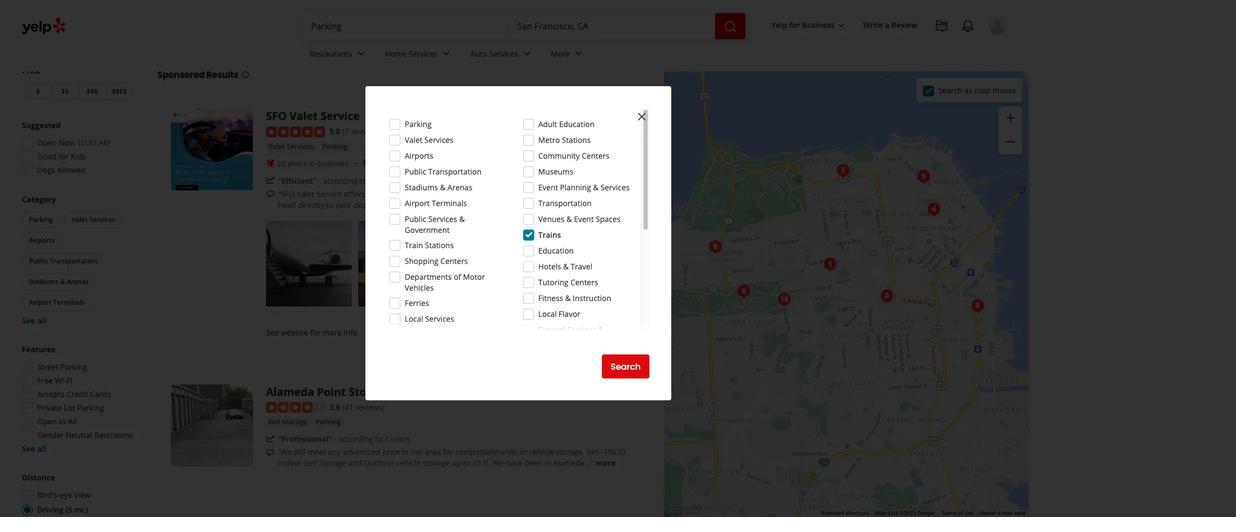 Task type: locate. For each thing, give the bounding box(es) containing it.
public transportation up at
[[405, 167, 482, 177]]

a right the report
[[998, 511, 1001, 517]]

more link down online,
[[575, 200, 595, 210]]

parking link
[[320, 141, 350, 152], [314, 418, 343, 428]]

valet up owned
[[405, 135, 422, 145]]

0 vertical spatial arenas
[[448, 182, 472, 193]]

centers up 'departments of motor vehicles'
[[440, 256, 468, 267]]

ferries
[[405, 298, 429, 309]]

valet inside group
[[72, 215, 88, 224]]

reviews) right (41
[[355, 402, 385, 413]]

parking button down the 3.8 at the bottom of page
[[314, 418, 343, 428]]

for up up
[[443, 448, 453, 458]]

1 horizontal spatial airport
[[405, 198, 430, 209]]

more
[[575, 200, 595, 210], [323, 328, 342, 338], [595, 458, 616, 469]]

valet services link
[[266, 141, 316, 152]]

1 24 chevron down v2 image from the left
[[354, 47, 367, 60]]

user actions element
[[763, 14, 1023, 81]]

local for local flavor
[[538, 309, 557, 320]]

1 horizontal spatial stations
[[562, 135, 591, 145]]

0 horizontal spatial terminals
[[53, 298, 85, 308]]

- right 5x5
[[601, 448, 604, 458]]

stadiums & arenas down public transportation button
[[29, 277, 89, 287]]

valet services up public transportation button
[[72, 215, 115, 224]]

arenas inside search dialog
[[448, 182, 472, 193]]

sponsored
[[157, 69, 205, 81]]

see all button for features
[[22, 444, 46, 454]]

1 vertical spatial airports
[[29, 236, 55, 245]]

services
[[409, 48, 438, 59], [489, 48, 518, 59], [424, 135, 453, 145], [287, 142, 314, 151], [601, 182, 630, 193], [428, 214, 457, 224], [89, 215, 115, 224], [425, 314, 454, 324], [567, 325, 596, 335]]

according up advertised
[[338, 434, 373, 445]]

0 vertical spatial according
[[323, 176, 358, 186]]

1 vertical spatial arenas
[[67, 277, 89, 287]]

$
[[36, 87, 40, 96]]

report a map error
[[980, 511, 1026, 517]]

parking down the category
[[29, 215, 53, 224]]

valet services inside search dialog
[[405, 135, 453, 145]]

in left our
[[402, 448, 409, 458]]

price
[[382, 448, 400, 458]]

1 horizontal spatial airport terminals
[[405, 198, 467, 209]]

spaces
[[596, 214, 621, 224]]

1 vertical spatial according
[[338, 434, 373, 445]]

arenas down operated
[[448, 182, 472, 193]]

0 vertical spatial a
[[885, 20, 890, 30]]

valet inside search dialog
[[405, 135, 422, 145]]

0 vertical spatial vehicle
[[529, 448, 554, 458]]

event planning & services
[[538, 182, 630, 193]]

arenas down public transportation button
[[67, 277, 89, 287]]

valet
[[290, 109, 318, 123], [405, 135, 422, 145], [268, 142, 285, 151], [297, 189, 315, 199], [452, 200, 470, 210], [72, 215, 88, 224]]

1 vertical spatial public transportation
[[29, 257, 97, 266]]

restaurants
[[309, 48, 352, 59]]

search button
[[602, 355, 649, 379]]

to inside "sfo valet service offers curbside valet parking at sfo international airport. check-in online, then head directly to your departing terminal. an sfo valet service representative will…"
[[326, 200, 333, 210]]

- inside "we will meet any advertised price in our area for comparable units or vehicle storage. 5x5 -10x20 indoor self storage and outdoor vehicle storage up to 35 ft. we have been in alameda…"
[[601, 448, 604, 458]]

0 vertical spatial service
[[321, 109, 360, 123]]

sfo down at
[[436, 200, 450, 210]]

1 horizontal spatial event
[[574, 214, 594, 224]]

3.8 star rating image
[[266, 403, 325, 414]]

cemeteries
[[538, 336, 579, 346]]

16 trending v2 image up 16 speech v2 icon
[[266, 177, 275, 185]]

see all button down airport terminals button
[[22, 316, 46, 326]]

self down meet
[[304, 458, 317, 469]]

parking button down the category
[[22, 212, 60, 228]]

zoom out image
[[1004, 136, 1017, 149]]

2 see all from the top
[[22, 444, 46, 454]]

wi-
[[55, 376, 66, 386]]

1 horizontal spatial view
[[561, 326, 581, 339]]

near
[[284, 39, 316, 57]]

advertised
[[343, 448, 380, 458]]

error
[[1014, 511, 1026, 517]]

top 10 best parking near san francisco, california
[[157, 39, 481, 57]]

"we will meet any advertised price in our area for comparable units or vehicle storage. 5x5 -10x20 indoor self storage and outdoor vehicle storage up to 35 ft. we have been in alameda…"
[[278, 448, 625, 469]]

stadiums inside stadiums & arenas button
[[29, 277, 58, 287]]

according for "efficient"
[[323, 176, 358, 186]]

1 horizontal spatial terminals
[[432, 198, 467, 209]]

home
[[385, 48, 407, 59]]

1 horizontal spatial stadiums
[[405, 182, 438, 193]]

all for features
[[37, 444, 46, 454]]

2 16 trending v2 image from the top
[[266, 435, 275, 444]]

services inside public services & government
[[428, 214, 457, 224]]

0 vertical spatial sfo
[[266, 109, 287, 123]]

0 horizontal spatial local
[[405, 314, 423, 324]]

1 open from the top
[[37, 138, 57, 148]]

1 vertical spatial -
[[334, 434, 336, 445]]

airport terminals inside button
[[29, 298, 85, 308]]

stations up community centers
[[562, 135, 591, 145]]

1 vertical spatial stations
[[425, 240, 454, 251]]

1 horizontal spatial -
[[334, 434, 336, 445]]

terminals down stadiums & arenas button
[[53, 298, 85, 308]]

16 trending v2 image up 16 speech v2 image
[[266, 435, 275, 444]]

parking right best
[[231, 39, 282, 57]]

open down 'private'
[[37, 417, 57, 427]]

any
[[328, 448, 341, 458]]

airport terminals up public services & government
[[405, 198, 467, 209]]

open for open to all
[[37, 417, 57, 427]]

1 horizontal spatial storage
[[319, 458, 346, 469]]

0 horizontal spatial storage
[[282, 418, 307, 427]]

& left travel
[[563, 262, 569, 272]]

1 vertical spatial public
[[405, 214, 426, 224]]

google image
[[667, 504, 703, 518]]

transportation down planning
[[538, 198, 592, 209]]

according
[[323, 176, 358, 186], [338, 434, 373, 445]]

open for open now 10:32 am
[[37, 138, 57, 148]]

2 see all button from the top
[[22, 444, 46, 454]]

shopping centers
[[405, 256, 468, 267]]

close image
[[635, 110, 648, 123]]

airports inside search dialog
[[405, 151, 433, 161]]

1 horizontal spatial local
[[538, 309, 557, 320]]

map left 'error'
[[1002, 511, 1013, 517]]

terms of use
[[941, 511, 974, 517]]

group
[[999, 107, 1023, 155], [19, 120, 135, 179], [20, 194, 135, 327], [19, 345, 135, 455]]

service for sfo valet service
[[321, 109, 360, 123]]

kezar parking lot image
[[773, 289, 795, 311]]

airports right family-
[[405, 151, 433, 161]]

20 years in business
[[277, 158, 349, 169]]

stadiums & arenas inside button
[[29, 277, 89, 287]]

of
[[454, 272, 461, 282], [958, 511, 963, 517]]

adult
[[538, 119, 557, 129]]

stadiums
[[405, 182, 438, 193], [29, 277, 58, 287]]

0 horizontal spatial 24 chevron down v2 image
[[354, 47, 367, 60]]

outdoor
[[364, 458, 394, 469]]

0 horizontal spatial public transportation
[[29, 257, 97, 266]]

1 vertical spatial stadiums & arenas
[[29, 277, 89, 287]]

at
[[447, 189, 454, 199]]

1 horizontal spatial stadiums & arenas
[[405, 182, 472, 193]]

more left "info"
[[323, 328, 342, 338]]

1 vertical spatial terminals
[[53, 298, 85, 308]]

airport down stadiums & arenas button
[[29, 298, 51, 308]]

24 chevron down v2 image inside home services link
[[440, 47, 453, 60]]

free wi-fi
[[37, 376, 72, 386]]

local for local services
[[405, 314, 423, 324]]

2 horizontal spatial transportation
[[538, 198, 592, 209]]

self
[[268, 418, 280, 427], [304, 458, 317, 469]]

for up dogs allowed
[[59, 151, 69, 162]]

public up valet
[[405, 167, 426, 177]]

0 vertical spatial terminals
[[432, 198, 467, 209]]

alameda
[[266, 385, 314, 400]]

reviews) for sfo valet service
[[351, 126, 380, 137]]

to left "all"
[[59, 417, 66, 427]]

see all button
[[22, 316, 46, 326], [22, 444, 46, 454]]

transportation up at
[[428, 167, 482, 177]]

airport terminals
[[405, 198, 467, 209], [29, 298, 85, 308]]

- up any
[[334, 434, 336, 445]]

more link
[[575, 200, 595, 210], [595, 458, 616, 469]]

francisco,
[[346, 39, 414, 57]]

& inside button
[[60, 277, 65, 287]]

search inside button
[[611, 361, 641, 373]]

0 vertical spatial open
[[37, 138, 57, 148]]

0 horizontal spatial transportation
[[50, 257, 97, 266]]

user
[[375, 176, 391, 186]]

valet up public transportation button
[[72, 215, 88, 224]]

open up good
[[37, 138, 57, 148]]

- down 20 years in business
[[318, 176, 321, 186]]

24 chevron down v2 image
[[572, 47, 585, 60]]

parking link down the 3.8 at the bottom of page
[[314, 418, 343, 428]]

to left "your"
[[326, 200, 333, 210]]

1 vertical spatial a
[[998, 511, 1001, 517]]

shopping
[[405, 256, 438, 267]]

event
[[538, 182, 558, 193], [574, 214, 594, 224]]

& inside public services & government
[[459, 214, 465, 224]]

public up government
[[405, 214, 426, 224]]

see portfolio
[[563, 258, 609, 269]]

24 chevron down v2 image for auto services
[[520, 47, 533, 60]]

san
[[318, 39, 344, 57]]

owned
[[399, 158, 423, 169]]

0 horizontal spatial airport
[[29, 298, 51, 308]]

3 24 chevron down v2 image from the left
[[520, 47, 533, 60]]

1 vertical spatial stadiums
[[29, 277, 58, 287]]

sutter stockton garage image
[[923, 199, 945, 220]]

departing
[[354, 200, 388, 210]]

- for "professional"
[[334, 434, 336, 445]]

according down business
[[323, 176, 358, 186]]

a right write
[[885, 20, 890, 30]]

stations for metro stations
[[562, 135, 591, 145]]

of left use
[[958, 511, 963, 517]]

2 24 chevron down v2 image from the left
[[440, 47, 453, 60]]

more down 10x20
[[595, 458, 616, 469]]

flavor
[[559, 309, 580, 320]]

see all
[[22, 316, 46, 326], [22, 444, 46, 454]]

2 vertical spatial centers
[[570, 277, 598, 288]]

2 all from the top
[[37, 444, 46, 454]]

airport terminals inside search dialog
[[405, 198, 467, 209]]

24 chevron down v2 image inside the auto services link
[[520, 47, 533, 60]]

1 vertical spatial airport terminals
[[29, 298, 85, 308]]

16 info v2 image
[[634, 45, 642, 54], [241, 70, 249, 79]]

moves
[[992, 85, 1016, 95]]

& down "sfo valet service offers curbside valet parking at sfo international airport. check-in online, then head directly to your departing terminal. an sfo valet service representative will…"
[[459, 214, 465, 224]]

"sfo valet service offers curbside valet parking at sfo international airport. check-in online, then head directly to your departing terminal. an sfo valet service representative will…"
[[278, 189, 624, 210]]

0 vertical spatial all
[[37, 316, 46, 326]]

terminals up public services & government
[[432, 198, 467, 209]]

0 vertical spatial parking link
[[320, 141, 350, 152]]

more link for sfo valet service
[[575, 200, 595, 210]]

storage down the "3.8 star rating" image
[[282, 418, 307, 427]]

0 horizontal spatial -
[[318, 176, 321, 186]]

self down the "3.8 star rating" image
[[268, 418, 280, 427]]

sfo up 5 star rating "image"
[[266, 109, 287, 123]]

transportation inside button
[[50, 257, 97, 266]]

0 vertical spatial parking button
[[320, 141, 350, 152]]

parking
[[231, 39, 282, 57], [405, 119, 432, 129], [322, 142, 347, 151], [29, 215, 53, 224], [60, 362, 87, 373], [77, 403, 104, 413], [316, 418, 341, 427]]

valet up directly
[[297, 189, 315, 199]]

1 all from the top
[[37, 316, 46, 326]]

24 chevron down v2 image
[[354, 47, 367, 60], [440, 47, 453, 60], [520, 47, 533, 60]]

see up features
[[22, 316, 35, 326]]

2 horizontal spatial storage
[[349, 385, 390, 400]]

1 horizontal spatial arenas
[[448, 182, 472, 193]]

airport terminals down stadiums & arenas button
[[29, 298, 85, 308]]

search for search
[[611, 361, 641, 373]]

1 horizontal spatial map
[[1002, 511, 1013, 517]]

dogs
[[37, 165, 55, 175]]

1 vertical spatial parking link
[[314, 418, 343, 428]]

search image
[[724, 20, 737, 33]]

alamo square parking image
[[819, 254, 841, 276]]

2 vertical spatial more
[[595, 458, 616, 469]]

0 vertical spatial more link
[[575, 200, 595, 210]]

0 horizontal spatial of
[[454, 272, 461, 282]]

1 horizontal spatial self
[[304, 458, 317, 469]]

to left 2
[[375, 434, 382, 445]]

1 horizontal spatial search
[[938, 85, 963, 95]]

0 vertical spatial map
[[974, 85, 990, 95]]

5x5
[[587, 448, 599, 458]]

0 vertical spatial -
[[318, 176, 321, 186]]

24 chevron down v2 image left sort:
[[520, 47, 533, 60]]

self inside "we will meet any advertised price in our area for comparable units or vehicle storage. 5x5 -10x20 indoor self storage and outdoor vehicle storage up to 35 ft. we have been in alameda…"
[[304, 458, 317, 469]]

funeral services & cemeteries
[[538, 325, 604, 346]]

0 vertical spatial transportation
[[428, 167, 482, 177]]

vehicle up been
[[529, 448, 554, 458]]

elif parking image
[[876, 285, 898, 307], [876, 285, 898, 307]]

1 horizontal spatial of
[[958, 511, 963, 517]]

self inside button
[[268, 418, 280, 427]]

2 vertical spatial service
[[472, 200, 497, 210]]

family-
[[373, 158, 399, 169]]

see all down airport terminals button
[[22, 316, 46, 326]]

to left 1
[[360, 176, 367, 186]]

map data ©2023 google
[[875, 511, 935, 517]]

to left 35
[[463, 458, 470, 469]]

2 vertical spatial -
[[601, 448, 604, 458]]

1 vertical spatial service
[[317, 189, 342, 199]]

parking button for sfo valet service
[[320, 141, 350, 152]]

in
[[309, 158, 315, 169], [573, 189, 580, 199], [402, 448, 409, 458], [545, 458, 551, 469]]

parking button down 5.0
[[320, 141, 350, 152]]

0 horizontal spatial event
[[538, 182, 558, 193]]

price
[[22, 66, 41, 76]]

0 horizontal spatial 16 info v2 image
[[241, 70, 249, 79]]

0 vertical spatial airport
[[405, 198, 430, 209]]

1
[[369, 176, 373, 186]]

service down international
[[472, 200, 497, 210]]

valet services button up public transportation button
[[64, 212, 122, 228]]

0 horizontal spatial search
[[611, 361, 641, 373]]

lot
[[64, 403, 75, 413]]

more down online,
[[575, 200, 595, 210]]

services inside funeral services & cemeteries
[[567, 325, 596, 335]]

& down the 'instruction'
[[598, 325, 604, 335]]

1 horizontal spatial a
[[998, 511, 1001, 517]]

airports up public transportation button
[[29, 236, 55, 245]]

search dialog
[[0, 0, 1236, 518]]

1 vertical spatial search
[[611, 361, 641, 373]]

0 vertical spatial stations
[[562, 135, 591, 145]]

stadiums & arenas inside search dialog
[[405, 182, 472, 193]]

a
[[885, 20, 890, 30], [998, 511, 1001, 517]]

1 vertical spatial see all button
[[22, 444, 46, 454]]

None search field
[[302, 13, 748, 39]]

0 vertical spatial centers
[[582, 151, 609, 161]]

in inside "sfo valet service offers curbside valet parking at sfo international airport. check-in online, then head directly to your departing terminal. an sfo valet service representative will…"
[[573, 189, 580, 199]]

event left the spaces
[[574, 214, 594, 224]]

metro stations
[[538, 135, 591, 145]]

0 vertical spatial more
[[575, 200, 595, 210]]

1 vertical spatial view
[[74, 491, 91, 501]]

mi.)
[[74, 505, 88, 516]]

reviews) for alameda point storage
[[355, 402, 385, 413]]

0 horizontal spatial stadiums & arenas
[[29, 277, 89, 287]]

0 vertical spatial stadiums
[[405, 182, 438, 193]]

view down flavor
[[561, 326, 581, 339]]

more link for alameda point storage
[[595, 458, 616, 469]]

storage inside button
[[282, 418, 307, 427]]

dogs allowed
[[37, 165, 85, 175]]

funeral
[[538, 325, 565, 335]]

for right yelp
[[789, 20, 800, 30]]

0 horizontal spatial valet services
[[72, 215, 115, 224]]

0 vertical spatial stadiums & arenas
[[405, 182, 472, 193]]

in left online,
[[573, 189, 580, 199]]

option group
[[19, 473, 135, 518]]

24 chevron down v2 image inside restaurants link
[[354, 47, 367, 60]]

map right as
[[974, 85, 990, 95]]

results
[[206, 69, 238, 81]]

notifications image
[[961, 20, 974, 33]]

offers
[[344, 189, 365, 199]]

valet services down 5 star rating "image"
[[268, 142, 314, 151]]

lombard street garage image
[[832, 160, 854, 182]]

0 vertical spatial storage
[[349, 385, 390, 400]]

good for kids
[[37, 151, 86, 162]]

1 16 trending v2 image from the top
[[266, 177, 275, 185]]

terms of use link
[[941, 511, 974, 517]]

service up 5.0 link
[[321, 109, 360, 123]]

2 vertical spatial public
[[29, 257, 48, 266]]

storage
[[349, 385, 390, 400], [282, 418, 307, 427], [319, 458, 346, 469]]

stadiums inside search dialog
[[405, 182, 438, 193]]

north beach parking garage image
[[913, 166, 935, 188]]

2 open from the top
[[37, 417, 57, 427]]

©2023
[[900, 511, 916, 517]]

alameda point storage link
[[266, 385, 390, 400]]

2 vertical spatial parking button
[[314, 418, 343, 428]]

education up metro stations
[[559, 119, 595, 129]]

features
[[22, 345, 55, 355]]

valet services button down 5 star rating "image"
[[266, 141, 316, 152]]

0 horizontal spatial view
[[74, 491, 91, 501]]

public services & government
[[405, 214, 465, 235]]

0 vertical spatial 16 trending v2 image
[[266, 177, 275, 185]]

stadiums & arenas up an
[[405, 182, 472, 193]]

transportation up stadiums & arenas button
[[50, 257, 97, 266]]

more for service
[[575, 200, 595, 210]]

centers up event planning & services
[[582, 151, 609, 161]]

0 horizontal spatial stations
[[425, 240, 454, 251]]

storage down any
[[319, 458, 346, 469]]

2 vertical spatial storage
[[319, 458, 346, 469]]

of for departments
[[454, 272, 461, 282]]

terminals inside button
[[53, 298, 85, 308]]

1 see all button from the top
[[22, 316, 46, 326]]

event down museums
[[538, 182, 558, 193]]

more
[[551, 48, 570, 59]]

1 see all from the top
[[22, 316, 46, 326]]

we
[[492, 458, 504, 469]]

1 vertical spatial sfo
[[456, 189, 470, 199]]

see all button for category
[[22, 316, 46, 326]]

of inside 'departments of motor vehicles'
[[454, 272, 461, 282]]

parking link down 5.0
[[320, 141, 350, 152]]

(5
[[65, 505, 72, 516]]

for inside "we will meet any advertised price in our area for comparable units or vehicle storage. 5x5 -10x20 indoor self storage and outdoor vehicle storage up to 35 ft. we have been in alameda…"
[[443, 448, 453, 458]]

sfo right at
[[456, 189, 470, 199]]

arenas inside button
[[67, 277, 89, 287]]

see website for more info
[[266, 328, 358, 338]]

local down ferries at the left bottom
[[405, 314, 423, 324]]

24 chevron down v2 image right restaurants
[[354, 47, 367, 60]]

0 vertical spatial public transportation
[[405, 167, 482, 177]]

1 vertical spatial all
[[37, 444, 46, 454]]

16 trending v2 image
[[266, 177, 275, 185], [266, 435, 275, 444]]

2 horizontal spatial 24 chevron down v2 image
[[520, 47, 533, 60]]

terminals
[[432, 198, 467, 209], [53, 298, 85, 308]]

1 vertical spatial 16 trending v2 image
[[266, 435, 275, 444]]

music concourse parking image
[[733, 280, 755, 302]]

1 vertical spatial self
[[304, 458, 317, 469]]

& down public transportation button
[[60, 277, 65, 287]]

as
[[965, 85, 972, 95]]

valet services inside group
[[72, 215, 115, 224]]

group containing suggested
[[19, 120, 135, 179]]

0 vertical spatial of
[[454, 272, 461, 282]]

alameda point storage image
[[171, 385, 253, 467]]

1 horizontal spatial valet services button
[[266, 141, 316, 152]]

sfo valet service link
[[266, 109, 360, 123]]

0 vertical spatial airport terminals
[[405, 198, 467, 209]]

head
[[278, 200, 296, 210]]

vehicle down our
[[396, 458, 421, 469]]

according for "professional"
[[338, 434, 373, 445]]



Task type: vqa. For each thing, say whether or not it's contained in the screenshot.
THE PHOTOS
no



Task type: describe. For each thing, give the bounding box(es) containing it.
24 chevron down v2 image for home services
[[440, 47, 453, 60]]

$$ button
[[51, 83, 78, 100]]

valet
[[399, 189, 416, 199]]

1 horizontal spatial valet services
[[268, 142, 314, 151]]

map for moves
[[974, 85, 990, 95]]

0 horizontal spatial sfo
[[266, 109, 287, 123]]

0 vertical spatial valet services button
[[266, 141, 316, 152]]

online,
[[582, 189, 606, 199]]

valet up 5 star rating "image"
[[290, 109, 318, 123]]

group containing category
[[20, 194, 135, 327]]

see all for category
[[22, 316, 46, 326]]

to inside "we will meet any advertised price in our area for comparable units or vehicle storage. 5x5 -10x20 indoor self storage and outdoor vehicle storage up to 35 ft. we have been in alameda…"
[[463, 458, 470, 469]]

private lot parking
[[37, 403, 104, 413]]

"professional"
[[278, 434, 332, 445]]

portfolio
[[578, 258, 609, 269]]

1 vertical spatial event
[[574, 214, 594, 224]]

parking link for valet
[[320, 141, 350, 152]]

stadiums & arenas button
[[22, 274, 96, 291]]

report a map error link
[[980, 511, 1026, 517]]

map
[[875, 511, 886, 517]]

a for write
[[885, 20, 890, 30]]

business categories element
[[301, 39, 1007, 71]]

3.8
[[329, 402, 340, 413]]

business
[[317, 158, 349, 169]]

terminal.
[[390, 200, 422, 210]]

meet
[[308, 448, 326, 458]]

all
[[68, 417, 77, 427]]

map for error
[[1002, 511, 1013, 517]]

see up the tutoring centers
[[563, 258, 576, 269]]

parking
[[418, 189, 445, 199]]

public transportation inside search dialog
[[405, 167, 482, 177]]

a for report
[[998, 511, 1001, 517]]

indoor
[[278, 458, 302, 469]]

group containing features
[[19, 345, 135, 455]]

view inside option group
[[74, 491, 91, 501]]

up
[[452, 458, 461, 469]]

35
[[472, 458, 481, 469]]

now
[[59, 138, 75, 148]]

parking down the 3.8 at the bottom of page
[[316, 418, 341, 427]]

metro
[[538, 135, 560, 145]]

16 trending v2 image for "professional"
[[266, 435, 275, 444]]

map region
[[574, 0, 1133, 518]]

or
[[520, 448, 527, 458]]

international
[[472, 189, 518, 199]]

1 vertical spatial vehicle
[[396, 458, 421, 469]]

0 vertical spatial view
[[561, 326, 581, 339]]

parking at the exchange image
[[967, 295, 989, 317]]

for inside button
[[789, 20, 800, 30]]

see portfolio link
[[543, 221, 629, 307]]

report
[[980, 511, 996, 517]]

self storage link
[[266, 418, 309, 428]]

centers for tutoring centers
[[570, 277, 598, 288]]

public transportation button
[[22, 253, 104, 270]]

to inside group
[[59, 417, 66, 427]]

16 family owned v2 image
[[362, 159, 371, 168]]

(7
[[342, 126, 349, 137]]

an
[[424, 200, 434, 210]]

open to all
[[37, 417, 77, 427]]

terminals inside search dialog
[[432, 198, 467, 209]]

& right planning
[[593, 182, 599, 193]]

1 vertical spatial more
[[323, 328, 342, 338]]

instruction
[[573, 293, 611, 304]]

private
[[37, 403, 62, 413]]

& inside funeral services & cemeteries
[[598, 325, 604, 335]]

parking button for alameda point storage
[[314, 418, 343, 428]]

see left website
[[266, 328, 279, 338]]

of for terms
[[958, 511, 963, 517]]

departments of motor vehicles
[[405, 272, 485, 293]]

airport inside search dialog
[[405, 198, 430, 209]]

good
[[37, 151, 57, 162]]

venues
[[538, 214, 564, 224]]

area
[[425, 448, 441, 458]]

geary mall garage image
[[705, 236, 726, 258]]

fitness
[[538, 293, 563, 304]]

and
[[348, 458, 362, 469]]

1 vertical spatial 16 info v2 image
[[241, 70, 249, 79]]

travel
[[571, 262, 592, 272]]

in right the years
[[309, 158, 315, 169]]

operated
[[432, 158, 465, 169]]

storage inside "we will meet any advertised price in our area for comparable units or vehicle storage. 5x5 -10x20 indoor self storage and outdoor vehicle storage up to 35 ft. we have been in alameda…"
[[319, 458, 346, 469]]

1 horizontal spatial vehicle
[[529, 448, 554, 458]]

2 horizontal spatial sfo
[[456, 189, 470, 199]]

16 speech v2 image
[[266, 190, 275, 199]]

departments
[[405, 272, 452, 282]]

0 vertical spatial education
[[559, 119, 595, 129]]

& down the tutoring centers
[[565, 293, 571, 304]]

0 vertical spatial 16 info v2 image
[[634, 45, 642, 54]]

alameda point storage
[[266, 385, 390, 400]]

then
[[608, 189, 624, 199]]

eye
[[60, 491, 72, 501]]

(41 reviews) link
[[342, 401, 385, 413]]

for inside group
[[59, 151, 69, 162]]

allowed
[[57, 165, 85, 175]]

5 star rating image
[[266, 127, 325, 137]]

service for "sfo valet service offers curbside valet parking at sfo international airport. check-in online, then head directly to your departing terminal. an sfo valet service representative will…"
[[317, 189, 342, 199]]

cards
[[90, 389, 111, 400]]

planning
[[560, 182, 591, 193]]

search for search as map moves
[[938, 85, 963, 95]]

1 horizontal spatial transportation
[[428, 167, 482, 177]]

storage.
[[556, 448, 585, 458]]

airports inside button
[[29, 236, 55, 245]]

projects image
[[935, 20, 948, 33]]

0 horizontal spatial valet services button
[[64, 212, 122, 228]]

top
[[157, 39, 182, 57]]

auto
[[470, 48, 487, 59]]

accepts
[[37, 389, 65, 400]]

museums
[[538, 167, 573, 177]]

& down will…"
[[566, 214, 572, 224]]

info
[[344, 328, 358, 338]]

all for category
[[37, 316, 46, 326]]

zoom in image
[[1004, 111, 1017, 124]]

your
[[335, 200, 352, 210]]

centers for shopping centers
[[440, 256, 468, 267]]

price group
[[22, 66, 135, 102]]

$$
[[61, 87, 69, 96]]

centers for community centers
[[582, 151, 609, 161]]

train
[[405, 240, 423, 251]]

5.0
[[329, 126, 340, 137]]

0 vertical spatial public
[[405, 167, 426, 177]]

keyboard shortcuts button
[[821, 510, 869, 518]]

review
[[891, 20, 918, 30]]

1 vertical spatial parking button
[[22, 212, 60, 228]]

airport inside airport terminals button
[[29, 298, 51, 308]]

valet down at
[[452, 200, 470, 210]]

street parking
[[37, 362, 87, 373]]

units
[[500, 448, 518, 458]]

(7 reviews) link
[[342, 125, 380, 137]]

yelp
[[772, 20, 787, 30]]

distance
[[22, 473, 55, 483]]

- for "efficient"
[[318, 176, 321, 186]]

business
[[802, 20, 835, 30]]

category
[[22, 194, 56, 205]]

& right owned
[[425, 158, 430, 169]]

parking link for point
[[314, 418, 343, 428]]

16 trending v2 image for "efficient"
[[266, 177, 275, 185]]

parking inside search dialog
[[405, 119, 432, 129]]

see all for features
[[22, 444, 46, 454]]

valet up 20
[[268, 142, 285, 151]]

24 chevron down v2 image for restaurants
[[354, 47, 367, 60]]

stations for train stations
[[425, 240, 454, 251]]

parking up fi
[[60, 362, 87, 373]]

public inside public services & government
[[405, 214, 426, 224]]

gender
[[37, 430, 64, 441]]

16 chevron down v2 image
[[837, 21, 846, 30]]

& left at
[[440, 182, 446, 193]]

for right website
[[310, 328, 321, 338]]

restrooms
[[95, 430, 133, 441]]

storage
[[423, 458, 450, 469]]

terms
[[941, 511, 957, 517]]

community
[[538, 151, 580, 161]]

16 years in business v2 image
[[266, 159, 275, 168]]

years
[[288, 158, 307, 169]]

google
[[918, 511, 935, 517]]

public transportation inside button
[[29, 257, 97, 266]]

option group containing distance
[[19, 473, 135, 518]]

website
[[281, 328, 308, 338]]

in right been
[[545, 458, 551, 469]]

more for storage
[[595, 458, 616, 469]]

1 vertical spatial education
[[538, 246, 574, 256]]

public inside button
[[29, 257, 48, 266]]

tutoring
[[538, 277, 568, 288]]

community centers
[[538, 151, 609, 161]]

sort:
[[542, 44, 559, 55]]

16 speech v2 image
[[266, 449, 275, 458]]

parking down 5.0
[[322, 142, 347, 151]]

local flavor
[[538, 309, 580, 320]]

representative
[[499, 200, 551, 210]]

sfo valet service image
[[171, 109, 253, 191]]

view website
[[561, 326, 618, 339]]

$$$ button
[[78, 83, 106, 100]]

keyboard
[[821, 511, 844, 517]]

2 vertical spatial sfo
[[436, 200, 450, 210]]

restaurants link
[[301, 39, 376, 71]]

parking down cards
[[77, 403, 104, 413]]

see up distance
[[22, 444, 35, 454]]



